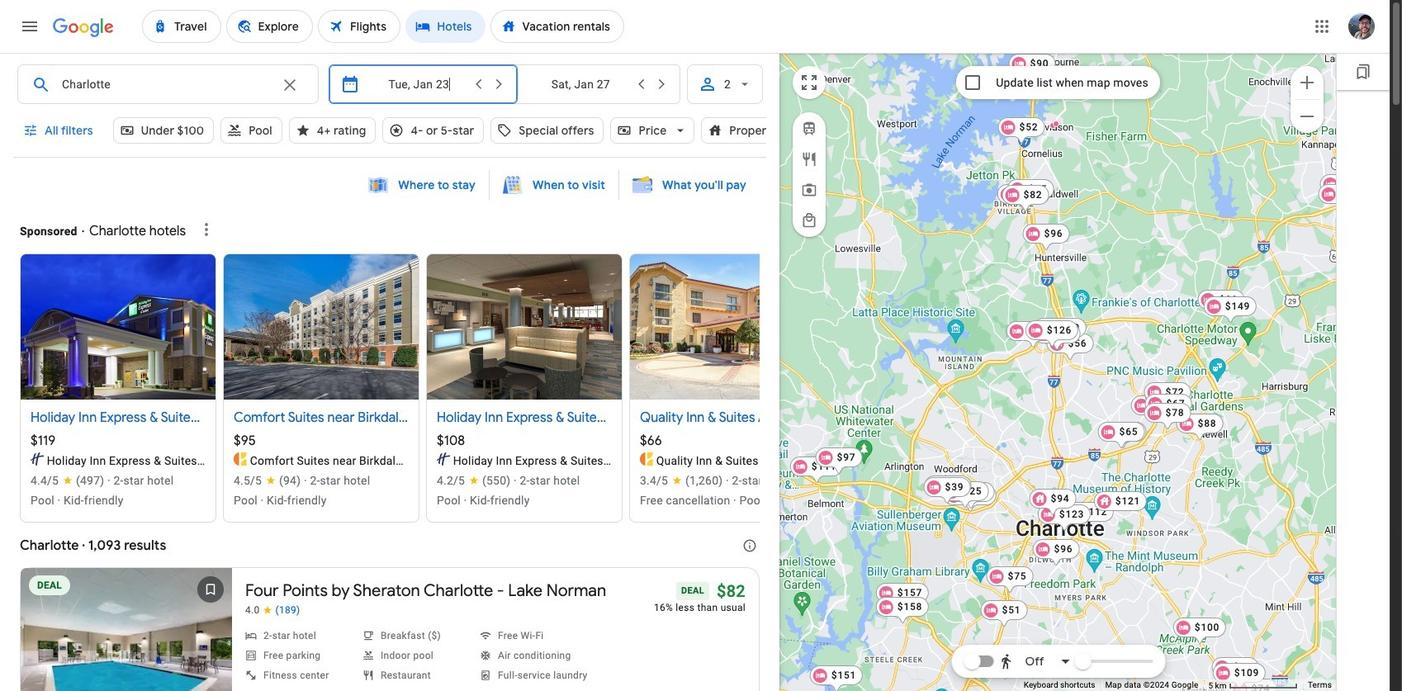 Task type: locate. For each thing, give the bounding box(es) containing it.
4.4 out of 5 stars from 497 reviews image
[[31, 472, 104, 489]]

next image
[[191, 634, 230, 674]]

zoom in map image
[[1297, 72, 1317, 92]]

4 out of 5 stars from 189 reviews image
[[245, 604, 300, 617]]

3.4 out of 5 stars from 1,260 reviews image
[[640, 472, 723, 489]]

list
[[20, 254, 835, 537]]

holiday inn express & suites charlotte north, an ihg hotel image
[[31, 453, 44, 466]]

comfort suites near birkdale village- huntersville image
[[234, 453, 247, 466]]

photo 1 image
[[21, 568, 232, 691]]

filters form
[[13, 53, 834, 167]]

main menu image
[[20, 17, 40, 36]]

view larger map image
[[799, 73, 819, 92]]

clear image
[[280, 75, 300, 95]]

davidson village inn image
[[1049, 122, 1056, 128]]



Task type: describe. For each thing, give the bounding box(es) containing it.
back image
[[22, 634, 62, 674]]

save four points by sheraton charlotte - lake norman to collection image
[[191, 570, 230, 609]]

photos list
[[21, 568, 232, 691]]

quality inn & suites airport image
[[640, 453, 653, 466]]

holiday inn express & suites charlotte ne - university area, an ihg hotel image
[[437, 453, 450, 466]]

4.2 out of 5 stars from 550 reviews image
[[437, 472, 511, 489]]

map region
[[780, 53, 1337, 691]]

4.5 out of 5 stars from 94 reviews image
[[234, 472, 301, 489]]

zoom out map image
[[1297, 106, 1317, 126]]

carnegie guest house image
[[1052, 120, 1059, 127]]

why this ad? image
[[197, 220, 216, 239]]

Search for places, hotels and more text field
[[61, 65, 270, 103]]

Check-in text field
[[370, 65, 468, 103]]

Check-out text field
[[531, 65, 631, 103]]

learn more about these results image
[[730, 526, 770, 566]]



Task type: vqa. For each thing, say whether or not it's contained in the screenshot.
4.2 out of 5 stars from 550 reviews image
yes



